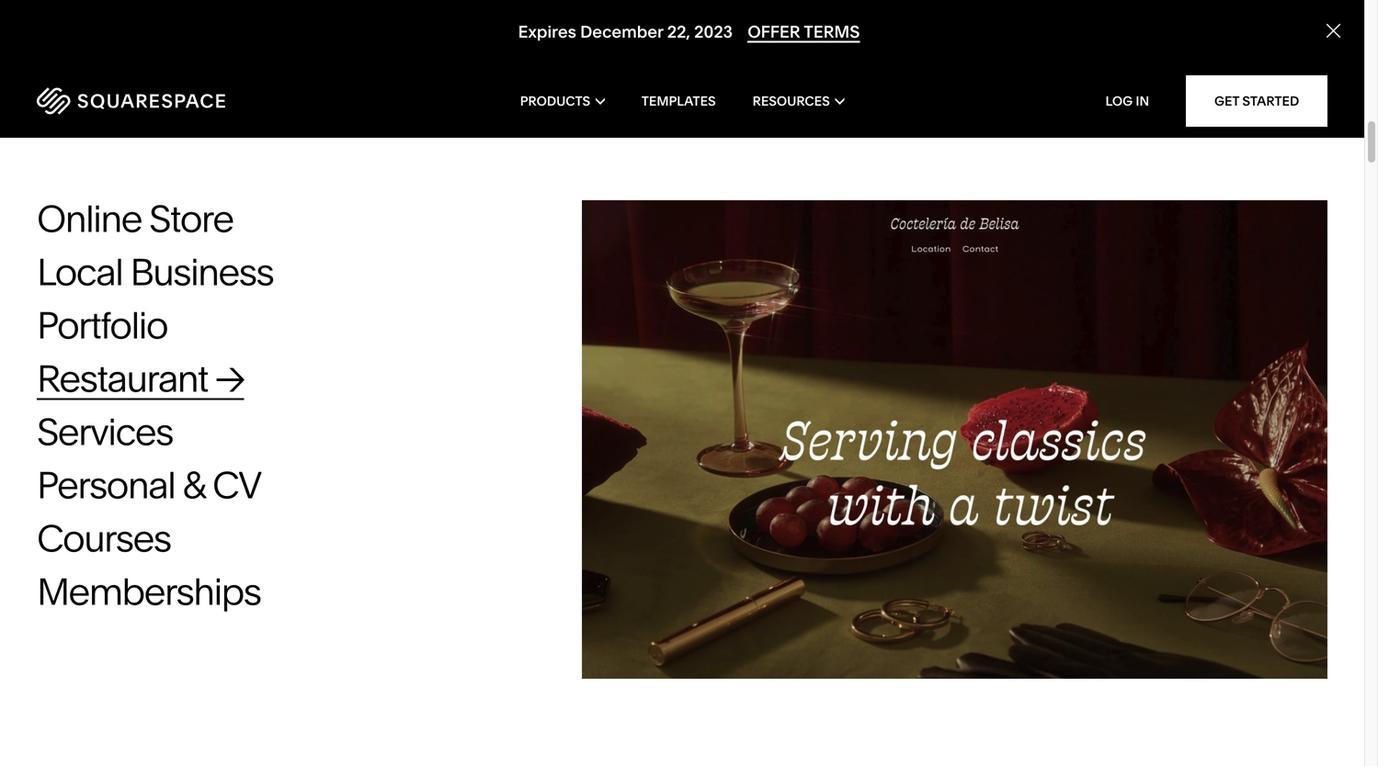 Task type: locate. For each thing, give the bounding box(es) containing it.
in
[[1136, 93, 1150, 109]]

log
[[1106, 93, 1133, 109]]

expires december 22, 2023
[[518, 22, 733, 42]]

get started link
[[1186, 75, 1328, 127]]

memberships
[[37, 570, 261, 615]]

resources
[[753, 93, 830, 109]]

expires
[[518, 22, 576, 42]]

local business link
[[37, 250, 310, 295]]

get
[[1215, 93, 1240, 109]]

online
[[37, 196, 142, 241]]

courses link
[[37, 516, 207, 561]]

&
[[183, 463, 205, 508]]

online store local business portfolio restaurant → services personal & cv courses memberships
[[37, 196, 273, 615]]

offer terms
[[748, 22, 860, 42]]

products button
[[520, 64, 605, 138]]

terms
[[804, 22, 860, 42]]

business
[[130, 250, 273, 295]]

→
[[215, 356, 244, 401]]

get started
[[1215, 93, 1299, 109]]

memberships link
[[37, 570, 297, 615]]

personal & cv link
[[37, 463, 297, 508]]

offer terms link
[[748, 22, 860, 43]]

templates link
[[642, 64, 716, 138]]

december
[[580, 22, 664, 42]]

started
[[1243, 93, 1299, 109]]

log             in
[[1106, 93, 1150, 109]]

services
[[37, 410, 173, 455]]



Task type: describe. For each thing, give the bounding box(es) containing it.
store
[[149, 196, 233, 241]]

restaurant
[[37, 356, 208, 401]]

services link
[[37, 410, 209, 455]]

personal
[[37, 463, 175, 508]]

offer
[[748, 22, 801, 42]]

cv
[[212, 463, 261, 508]]

squarespace logo link
[[37, 87, 295, 115]]

local
[[37, 250, 123, 295]]

squarespace logo image
[[37, 87, 225, 115]]

portfolio link
[[37, 303, 204, 348]]

templates
[[642, 93, 716, 109]]

log             in link
[[1106, 93, 1150, 109]]

resources button
[[753, 64, 844, 138]]

2023
[[694, 22, 733, 42]]

online store link
[[37, 196, 270, 241]]

products
[[520, 93, 590, 109]]

courses
[[37, 516, 171, 561]]

portfolio
[[37, 303, 167, 348]]

22,
[[667, 22, 690, 42]]



Task type: vqa. For each thing, say whether or not it's contained in the screenshot.
the Real Estate & Properties
no



